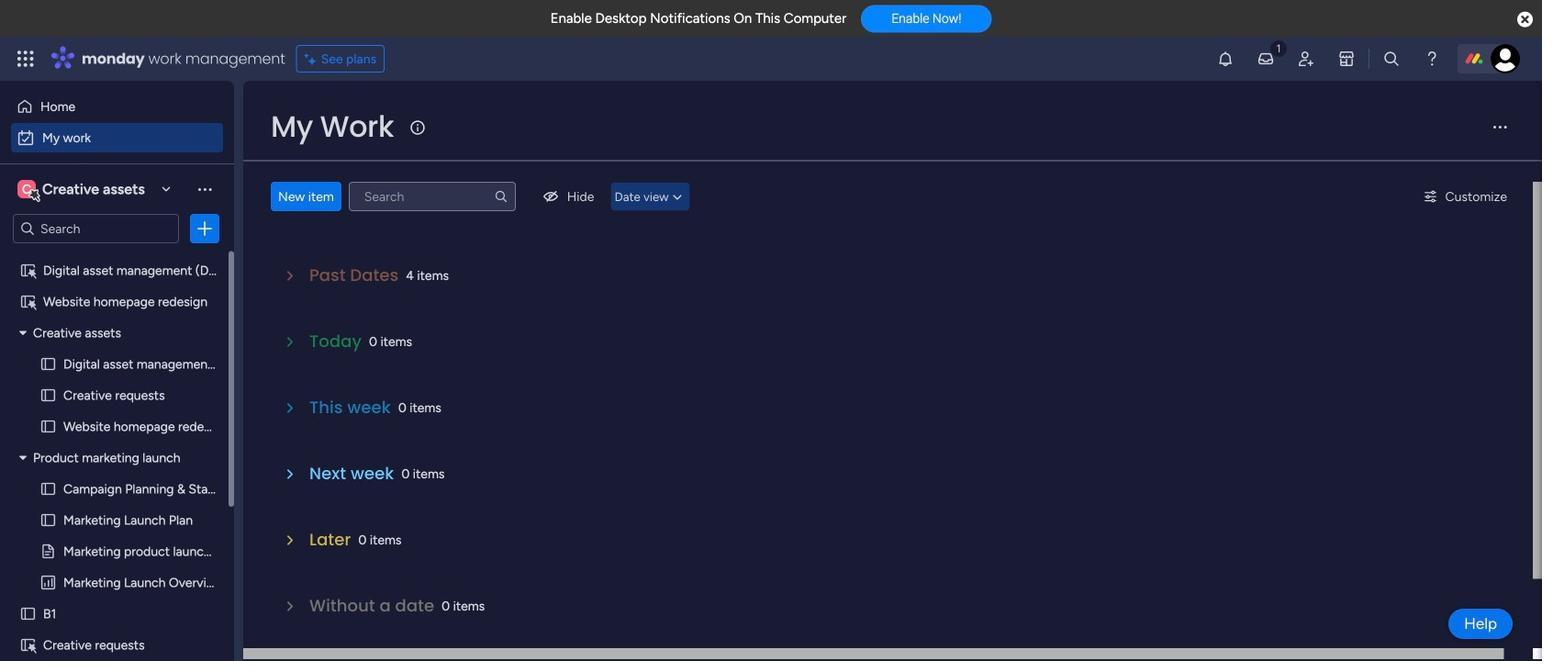 Task type: describe. For each thing, give the bounding box(es) containing it.
0 vertical spatial option
[[11, 92, 223, 121]]

dapulse close image
[[1518, 11, 1534, 29]]

workspace options image
[[196, 180, 214, 198]]

1 image
[[1271, 38, 1287, 58]]

2 vertical spatial option
[[0, 254, 234, 258]]

monday marketplace image
[[1338, 50, 1356, 68]]

select product image
[[17, 50, 35, 68]]

menu image
[[1491, 118, 1510, 136]]

1 caret down image from the top
[[19, 326, 27, 339]]

1 vertical spatial option
[[11, 123, 223, 152]]

2 vertical spatial public board image
[[19, 605, 37, 623]]

Search in workspace field
[[39, 218, 153, 239]]

Filter dashboard by text search field
[[349, 182, 516, 211]]

notifications image
[[1217, 50, 1235, 68]]

search everything image
[[1383, 50, 1401, 68]]



Task type: vqa. For each thing, say whether or not it's contained in the screenshot.
Public board under template workspace icon
yes



Task type: locate. For each thing, give the bounding box(es) containing it.
public board under template workspace image
[[19, 293, 37, 310]]

1 vertical spatial caret down image
[[19, 451, 27, 464]]

public board image
[[39, 387, 57, 404], [39, 480, 57, 498], [39, 512, 57, 529], [39, 543, 57, 560]]

None search field
[[349, 182, 516, 211]]

workspace selection element
[[17, 178, 148, 202]]

0 vertical spatial caret down image
[[19, 326, 27, 339]]

0 vertical spatial public board image
[[39, 355, 57, 373]]

public board image
[[39, 355, 57, 373], [39, 418, 57, 435], [19, 605, 37, 623]]

2 caret down image from the top
[[19, 451, 27, 464]]

public board under template workspace image
[[19, 262, 37, 279], [19, 636, 37, 654]]

invite members image
[[1298, 50, 1316, 68]]

1 vertical spatial public board image
[[39, 418, 57, 435]]

3 public board image from the top
[[39, 512, 57, 529]]

workspace image
[[17, 179, 36, 199]]

public dashboard image
[[39, 574, 57, 591]]

help image
[[1423, 50, 1442, 68]]

caret down image
[[19, 326, 27, 339], [19, 451, 27, 464]]

see plans image
[[305, 48, 321, 69]]

john smith image
[[1491, 44, 1521, 73]]

4 public board image from the top
[[39, 543, 57, 560]]

2 public board under template workspace image from the top
[[19, 636, 37, 654]]

1 vertical spatial public board under template workspace image
[[19, 636, 37, 654]]

1 public board under template workspace image from the top
[[19, 262, 37, 279]]

1 public board image from the top
[[39, 387, 57, 404]]

update feed image
[[1257, 50, 1276, 68]]

search image
[[494, 189, 509, 204]]

list box
[[0, 251, 253, 661]]

2 public board image from the top
[[39, 480, 57, 498]]

0 vertical spatial public board under template workspace image
[[19, 262, 37, 279]]

option
[[11, 92, 223, 121], [11, 123, 223, 152], [0, 254, 234, 258]]



